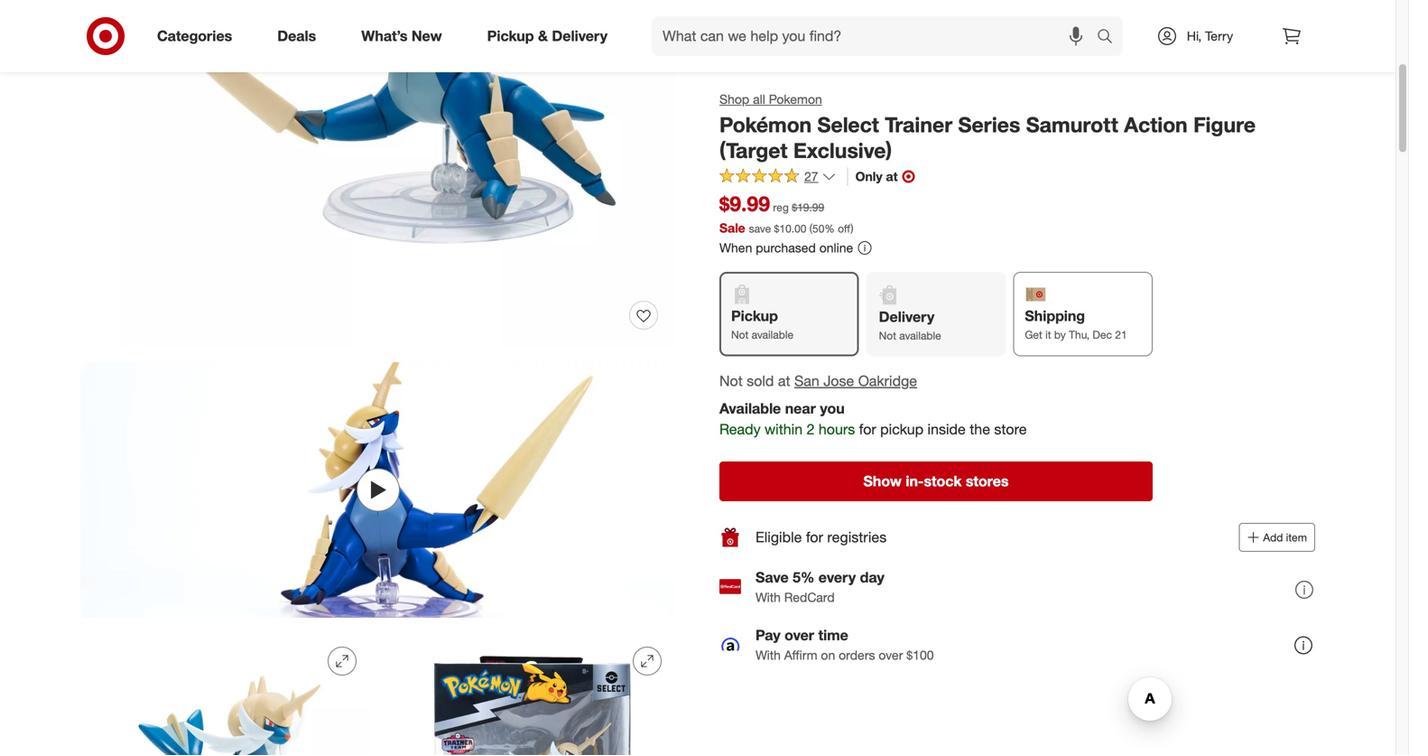 Task type: vqa. For each thing, say whether or not it's contained in the screenshot.
'41' Link
no



Task type: describe. For each thing, give the bounding box(es) containing it.
hours
[[819, 420, 856, 438]]

27
[[805, 168, 819, 184]]

pay over time with affirm on orders over $100
[[756, 626, 934, 663]]

pickup
[[881, 420, 924, 438]]

save
[[756, 569, 789, 586]]

off
[[838, 222, 851, 235]]

not for pickup
[[732, 328, 749, 342]]

show in-stock stores button
[[720, 461, 1153, 501]]

$9.99
[[720, 191, 770, 216]]

pok&#233;mon select trainer series samurott action figure (target exclusive), 1 of 13 image
[[80, 0, 676, 348]]

online
[[820, 240, 854, 255]]

all
[[753, 91, 766, 107]]

eligible
[[756, 528, 802, 546]]

affirm
[[785, 647, 818, 663]]

hi, terry
[[1188, 28, 1234, 44]]

within
[[765, 420, 803, 438]]

(target
[[720, 138, 788, 163]]

what's
[[362, 27, 408, 45]]

hi,
[[1188, 28, 1202, 44]]

pickup not available
[[732, 307, 794, 342]]

purchased
[[756, 240, 816, 255]]

when purchased online
[[720, 240, 854, 255]]

day
[[860, 569, 885, 586]]

available for pickup
[[752, 328, 794, 342]]

show
[[864, 472, 902, 490]]

reg
[[773, 201, 789, 214]]

)
[[851, 222, 854, 235]]

by
[[1055, 328, 1066, 342]]

jose
[[824, 372, 855, 390]]

new
[[412, 27, 442, 45]]

not left sold
[[720, 372, 743, 390]]

inside
[[928, 420, 966, 438]]

add item button
[[1239, 523, 1316, 552]]

5%
[[793, 569, 815, 586]]

san jose oakridge button
[[795, 371, 918, 391]]

figure
[[1194, 112, 1256, 137]]

save 5% every day with redcard
[[756, 569, 885, 605]]

every
[[819, 569, 856, 586]]

pok&#233;mon select trainer series samurott action figure (target exclusive), 3 of 13 image
[[80, 632, 371, 755]]

$19.99
[[792, 201, 825, 214]]

0 vertical spatial delivery
[[552, 27, 608, 45]]

What can we help you find? suggestions appear below search field
[[652, 16, 1102, 56]]

search
[[1089, 29, 1133, 47]]

time
[[819, 626, 849, 644]]

sale
[[720, 220, 746, 236]]

pay
[[756, 626, 781, 644]]

shop all pokemon pokémon select trainer series samurott action figure (target exclusive)
[[720, 91, 1256, 163]]

available for delivery
[[900, 329, 942, 342]]

series
[[959, 112, 1021, 137]]

dec
[[1093, 328, 1113, 342]]

what's new link
[[346, 16, 465, 56]]

sold
[[747, 372, 774, 390]]

%
[[825, 222, 835, 235]]

categories link
[[142, 16, 255, 56]]

not for delivery
[[879, 329, 897, 342]]

shop
[[720, 91, 750, 107]]

shipping
[[1025, 307, 1086, 325]]

for inside available near you ready within 2 hours for pickup inside the store
[[860, 420, 877, 438]]

redcard
[[785, 589, 835, 605]]

the
[[970, 420, 991, 438]]

show in-stock stores
[[864, 472, 1009, 490]]

only at
[[856, 168, 898, 184]]



Task type: locate. For each thing, give the bounding box(es) containing it.
samurott
[[1027, 112, 1119, 137]]

with inside save 5% every day with redcard
[[756, 589, 781, 605]]

(
[[810, 222, 813, 235]]

shipping get it by thu, dec 21
[[1025, 307, 1128, 342]]

0 horizontal spatial at
[[778, 372, 791, 390]]

over
[[785, 626, 815, 644], [879, 647, 904, 663]]

trainer
[[885, 112, 953, 137]]

eligible for registries
[[756, 528, 887, 546]]

not inside the delivery not available
[[879, 329, 897, 342]]

add item
[[1264, 531, 1308, 544]]

delivery not available
[[879, 308, 942, 342]]

not up oakridge
[[879, 329, 897, 342]]

1 horizontal spatial delivery
[[879, 308, 935, 326]]

0 horizontal spatial over
[[785, 626, 815, 644]]

not
[[732, 328, 749, 342], [879, 329, 897, 342], [720, 372, 743, 390]]

pickup & delivery link
[[472, 16, 630, 56]]

on
[[821, 647, 836, 663]]

oakridge
[[859, 372, 918, 390]]

delivery inside the delivery not available
[[879, 308, 935, 326]]

2 with from the top
[[756, 647, 781, 663]]

pok&#233;mon select trainer series samurott action figure (target exclusive), 2 of 13, play video image
[[80, 362, 676, 618]]

1 horizontal spatial for
[[860, 420, 877, 438]]

available
[[752, 328, 794, 342], [900, 329, 942, 342]]

near
[[785, 400, 816, 417]]

0 horizontal spatial delivery
[[552, 27, 608, 45]]

registries
[[828, 528, 887, 546]]

available up sold
[[752, 328, 794, 342]]

only
[[856, 168, 883, 184]]

0 vertical spatial at
[[887, 168, 898, 184]]

1 horizontal spatial over
[[879, 647, 904, 663]]

10.00
[[780, 222, 807, 235]]

in-
[[906, 472, 924, 490]]

1 vertical spatial delivery
[[879, 308, 935, 326]]

$
[[774, 222, 780, 235]]

$100
[[907, 647, 934, 663]]

1 horizontal spatial pickup
[[732, 307, 778, 325]]

pokémon
[[720, 112, 812, 137]]

item
[[1287, 531, 1308, 544]]

50
[[813, 222, 825, 235]]

0 vertical spatial for
[[860, 420, 877, 438]]

select
[[818, 112, 880, 137]]

available
[[720, 400, 781, 417]]

with down save
[[756, 589, 781, 605]]

orders
[[839, 647, 876, 663]]

at left 'san'
[[778, 372, 791, 390]]

available inside the delivery not available
[[900, 329, 942, 342]]

delivery
[[552, 27, 608, 45], [879, 308, 935, 326]]

san
[[795, 372, 820, 390]]

delivery right &
[[552, 27, 608, 45]]

when
[[720, 240, 753, 255]]

what's new
[[362, 27, 442, 45]]

0 vertical spatial pickup
[[487, 27, 534, 45]]

with inside pay over time with affirm on orders over $100
[[756, 647, 781, 663]]

with down "pay"
[[756, 647, 781, 663]]

0 horizontal spatial for
[[806, 528, 824, 546]]

1 vertical spatial for
[[806, 528, 824, 546]]

stock
[[924, 472, 962, 490]]

you
[[820, 400, 845, 417]]

1 with from the top
[[756, 589, 781, 605]]

1 vertical spatial at
[[778, 372, 791, 390]]

save
[[749, 222, 771, 235]]

1 vertical spatial over
[[879, 647, 904, 663]]

for right the eligible
[[806, 528, 824, 546]]

over left '$100'
[[879, 647, 904, 663]]

27 link
[[720, 168, 837, 188]]

pickup for &
[[487, 27, 534, 45]]

at right the only
[[887, 168, 898, 184]]

pickup left &
[[487, 27, 534, 45]]

terry
[[1206, 28, 1234, 44]]

available near you ready within 2 hours for pickup inside the store
[[720, 400, 1027, 438]]

search button
[[1089, 16, 1133, 60]]

0 horizontal spatial pickup
[[487, 27, 534, 45]]

delivery up oakridge
[[879, 308, 935, 326]]

with
[[756, 589, 781, 605], [756, 647, 781, 663]]

available up oakridge
[[900, 329, 942, 342]]

0 vertical spatial with
[[756, 589, 781, 605]]

action
[[1125, 112, 1188, 137]]

categories
[[157, 27, 232, 45]]

not sold at san jose oakridge
[[720, 372, 918, 390]]

1 vertical spatial with
[[756, 647, 781, 663]]

store
[[995, 420, 1027, 438]]

at
[[887, 168, 898, 184], [778, 372, 791, 390]]

1 vertical spatial pickup
[[732, 307, 778, 325]]

not inside pickup not available
[[732, 328, 749, 342]]

for
[[860, 420, 877, 438], [806, 528, 824, 546]]

pickup for not
[[732, 307, 778, 325]]

for right hours
[[860, 420, 877, 438]]

thu,
[[1069, 328, 1090, 342]]

1 horizontal spatial available
[[900, 329, 942, 342]]

deals link
[[262, 16, 339, 56]]

pok&#233;mon select trainer series samurott action figure (target exclusive), 4 of 13 image
[[386, 632, 676, 755]]

get
[[1025, 328, 1043, 342]]

&
[[538, 27, 548, 45]]

21
[[1116, 328, 1128, 342]]

it
[[1046, 328, 1052, 342]]

0 horizontal spatial available
[[752, 328, 794, 342]]

available inside pickup not available
[[752, 328, 794, 342]]

ready
[[720, 420, 761, 438]]

1 horizontal spatial at
[[887, 168, 898, 184]]

over up affirm
[[785, 626, 815, 644]]

pickup & delivery
[[487, 27, 608, 45]]

2
[[807, 420, 815, 438]]

pickup
[[487, 27, 534, 45], [732, 307, 778, 325]]

pickup up sold
[[732, 307, 778, 325]]

pokemon
[[769, 91, 823, 107]]

0 vertical spatial over
[[785, 626, 815, 644]]

exclusive)
[[794, 138, 892, 163]]

$9.99 reg $19.99 sale save $ 10.00 ( 50 % off )
[[720, 191, 854, 236]]

deals
[[277, 27, 316, 45]]

pickup inside pickup not available
[[732, 307, 778, 325]]

add
[[1264, 531, 1284, 544]]

not up sold
[[732, 328, 749, 342]]



